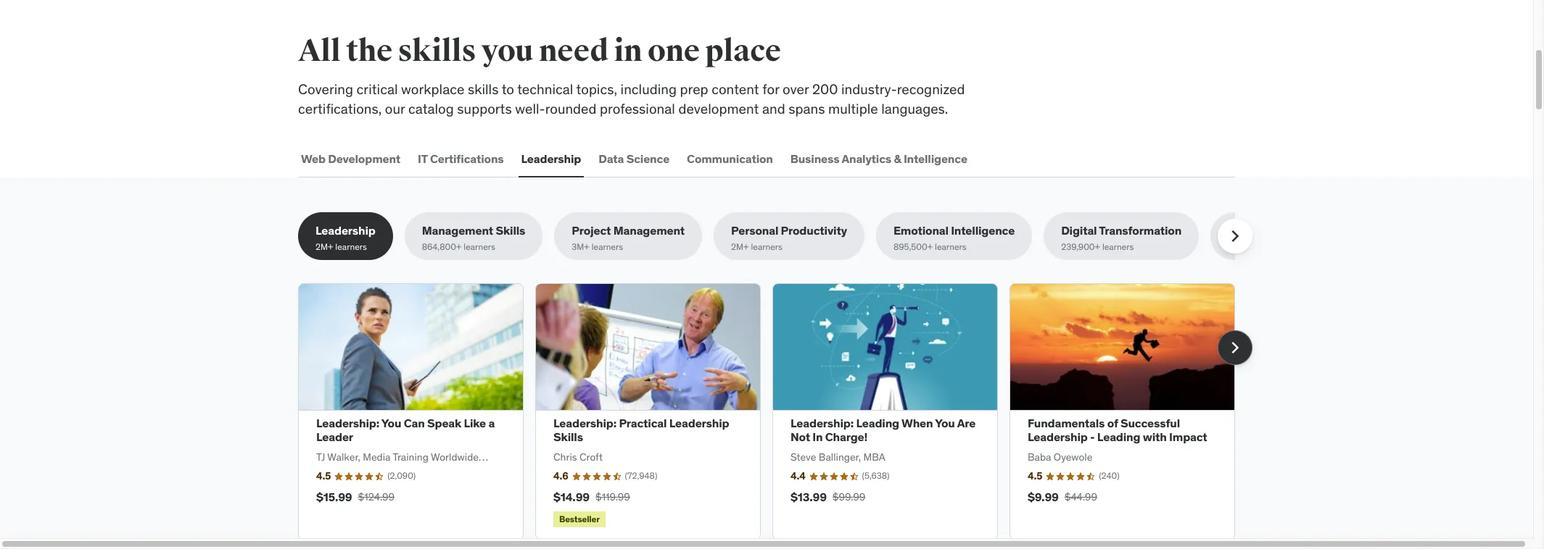 Task type: vqa. For each thing, say whether or not it's contained in the screenshot.
over
yes



Task type: describe. For each thing, give the bounding box(es) containing it.
over
[[783, 81, 809, 98]]

leadership: for leadership: practical leadership skills
[[553, 417, 617, 431]]

for
[[763, 81, 779, 98]]

fundamentals of  successful leadership - leading with impact link
[[1028, 417, 1208, 445]]

239,900+
[[1061, 241, 1100, 252]]

transformation
[[1099, 224, 1182, 238]]

critical
[[357, 81, 398, 98]]

can
[[404, 417, 425, 431]]

learners inside leadership 2m+ learners
[[335, 241, 367, 252]]

it
[[418, 151, 428, 166]]

leadership inside button
[[521, 151, 581, 166]]

with
[[1143, 430, 1167, 445]]

you
[[481, 33, 533, 70]]

communication button
[[684, 142, 776, 177]]

need
[[539, 33, 609, 70]]

learners for personal productivity
[[751, 241, 783, 252]]

&
[[894, 151, 901, 166]]

development
[[679, 100, 759, 117]]

learners for project management
[[592, 241, 623, 252]]

leader
[[316, 430, 353, 445]]

skills inside management skills 864,800+ learners
[[496, 224, 525, 238]]

1m+
[[1228, 241, 1244, 252]]

prep
[[680, 81, 708, 98]]

charge!
[[825, 430, 868, 445]]

strategy
[[1280, 224, 1326, 238]]

impact
[[1169, 430, 1208, 445]]

200
[[812, 81, 838, 98]]

digital transformation 239,900+ learners
[[1061, 224, 1182, 252]]

web development button
[[298, 142, 403, 177]]

successful
[[1121, 417, 1180, 431]]

intelligence inside emotional intelligence 895,500+ learners
[[951, 224, 1015, 238]]

in
[[614, 33, 642, 70]]

like
[[464, 417, 486, 431]]

multiple
[[828, 100, 878, 117]]

all the skills you need in one place
[[298, 33, 781, 70]]

technical
[[517, 81, 573, 98]]

business for business strategy 1m+ learners
[[1228, 224, 1277, 238]]

including
[[621, 81, 677, 98]]

management inside management skills 864,800+ learners
[[422, 224, 493, 238]]

industry-
[[841, 81, 897, 98]]

you inside 'leadership: you can speak like a leader'
[[381, 417, 401, 431]]

workplace
[[401, 81, 465, 98]]

3m+
[[572, 241, 590, 252]]

0 vertical spatial skills
[[398, 33, 476, 70]]

rounded
[[545, 100, 597, 117]]

2m+ inside personal productivity 2m+ learners
[[731, 241, 749, 252]]

content
[[712, 81, 759, 98]]

to
[[502, 81, 514, 98]]

topics,
[[576, 81, 617, 98]]

certifications
[[430, 151, 504, 166]]

communication
[[687, 151, 773, 166]]

project management 3m+ learners
[[572, 224, 685, 252]]

learners for emotional intelligence
[[935, 241, 967, 252]]

supports
[[457, 100, 512, 117]]

learners for business strategy
[[1246, 241, 1278, 252]]

leadership: practical leadership skills
[[553, 417, 729, 445]]

leadership: for leadership: you can speak like a leader
[[316, 417, 379, 431]]

leading inside fundamentals of  successful leadership - leading with impact
[[1097, 430, 1141, 445]]

leadership button
[[518, 142, 584, 177]]

skills inside leadership: practical leadership skills
[[553, 430, 583, 445]]

leadership: leading when you are not in charge!
[[791, 417, 976, 445]]

management inside project management 3m+ learners
[[613, 224, 685, 238]]

leadership inside fundamentals of  successful leadership - leading with impact
[[1028, 430, 1088, 445]]

business analytics & intelligence
[[791, 151, 968, 166]]

next image
[[1224, 225, 1247, 248]]

when
[[902, 417, 933, 431]]

data science
[[599, 151, 670, 166]]

it certifications button
[[415, 142, 507, 177]]

practical
[[619, 417, 667, 431]]

topic filters element
[[298, 213, 1344, 261]]

895,500+
[[894, 241, 933, 252]]

catalog
[[408, 100, 454, 117]]

leadership: you can speak like a leader
[[316, 417, 495, 445]]



Task type: locate. For each thing, give the bounding box(es) containing it.
learners inside management skills 864,800+ learners
[[464, 241, 495, 252]]

intelligence right '&'
[[904, 151, 968, 166]]

1 vertical spatial skills
[[553, 430, 583, 445]]

covering
[[298, 81, 353, 98]]

1 vertical spatial intelligence
[[951, 224, 1015, 238]]

skills up supports
[[468, 81, 499, 98]]

management
[[422, 224, 493, 238], [613, 224, 685, 238]]

fundamentals
[[1028, 417, 1105, 431]]

0 horizontal spatial leadership:
[[316, 417, 379, 431]]

learners inside emotional intelligence 895,500+ learners
[[935, 241, 967, 252]]

and
[[762, 100, 785, 117]]

-
[[1090, 430, 1095, 445]]

languages.
[[882, 100, 948, 117]]

3 learners from the left
[[592, 241, 623, 252]]

1 vertical spatial business
[[1228, 224, 1277, 238]]

leadership
[[521, 151, 581, 166], [316, 224, 376, 238], [669, 417, 729, 431], [1028, 430, 1088, 445]]

project
[[572, 224, 611, 238]]

leading left when
[[856, 417, 899, 431]]

our
[[385, 100, 405, 117]]

3 leadership: from the left
[[791, 417, 854, 431]]

next image
[[1224, 336, 1247, 360]]

business up 1m+ at the right top of the page
[[1228, 224, 1277, 238]]

0 vertical spatial skills
[[496, 224, 525, 238]]

business
[[791, 151, 840, 166], [1228, 224, 1277, 238]]

are
[[957, 417, 976, 431]]

business inside business strategy 1m+ learners
[[1228, 224, 1277, 238]]

science
[[626, 151, 670, 166]]

certifications,
[[298, 100, 382, 117]]

leadership: leading when you are not in charge! link
[[791, 417, 976, 445]]

emotional intelligence 895,500+ learners
[[894, 224, 1015, 252]]

learners inside personal productivity 2m+ learners
[[751, 241, 783, 252]]

business analytics & intelligence button
[[788, 142, 970, 177]]

learners for management skills
[[464, 241, 495, 252]]

leading right - in the bottom of the page
[[1097, 430, 1141, 445]]

management up 864,800+
[[422, 224, 493, 238]]

1 horizontal spatial leading
[[1097, 430, 1141, 445]]

1 horizontal spatial business
[[1228, 224, 1277, 238]]

analytics
[[842, 151, 892, 166]]

skills
[[398, 33, 476, 70], [468, 81, 499, 98]]

intelligence
[[904, 151, 968, 166], [951, 224, 1015, 238]]

personal productivity 2m+ learners
[[731, 224, 847, 252]]

leadership left - in the bottom of the page
[[1028, 430, 1088, 445]]

2 leadership: from the left
[[553, 417, 617, 431]]

in
[[813, 430, 823, 445]]

speak
[[427, 417, 461, 431]]

skills
[[496, 224, 525, 238], [553, 430, 583, 445]]

covering critical workplace skills to technical topics, including prep content for over 200 industry-recognized certifications, our catalog supports well-rounded professional development and spans multiple languages.
[[298, 81, 965, 117]]

web development
[[301, 151, 400, 166]]

5 learners from the left
[[935, 241, 967, 252]]

1 horizontal spatial 2m+
[[731, 241, 749, 252]]

skills up workplace on the top of the page
[[398, 33, 476, 70]]

all
[[298, 33, 341, 70]]

carousel element
[[298, 284, 1253, 541]]

2m+ inside leadership 2m+ learners
[[316, 241, 333, 252]]

leadership: for leadership: leading when you are not in charge!
[[791, 417, 854, 431]]

fundamentals of  successful leadership - leading with impact
[[1028, 417, 1208, 445]]

you left can
[[381, 417, 401, 431]]

productivity
[[781, 224, 847, 238]]

leadership: inside "leadership: leading when you are not in charge!"
[[791, 417, 854, 431]]

you left are
[[935, 417, 955, 431]]

web
[[301, 151, 326, 166]]

you
[[381, 417, 401, 431], [935, 417, 955, 431]]

leadership right practical
[[669, 417, 729, 431]]

leadership: practical leadership skills link
[[553, 417, 729, 445]]

data science button
[[596, 142, 673, 177]]

well-
[[515, 100, 545, 117]]

leadership: inside leadership: practical leadership skills
[[553, 417, 617, 431]]

2 2m+ from the left
[[731, 241, 749, 252]]

leading inside "leadership: leading when you are not in charge!"
[[856, 417, 899, 431]]

6 learners from the left
[[1103, 241, 1134, 252]]

business for business analytics & intelligence
[[791, 151, 840, 166]]

of
[[1107, 417, 1118, 431]]

0 horizontal spatial you
[[381, 417, 401, 431]]

business down spans
[[791, 151, 840, 166]]

0 horizontal spatial skills
[[496, 224, 525, 238]]

recognized
[[897, 81, 965, 98]]

leadership: you can speak like a leader link
[[316, 417, 495, 445]]

personal
[[731, 224, 779, 238]]

leadership 2m+ learners
[[316, 224, 376, 252]]

learners inside project management 3m+ learners
[[592, 241, 623, 252]]

development
[[328, 151, 400, 166]]

learners inside business strategy 1m+ learners
[[1246, 241, 1278, 252]]

intelligence right emotional
[[951, 224, 1015, 238]]

1 horizontal spatial skills
[[553, 430, 583, 445]]

1 horizontal spatial you
[[935, 417, 955, 431]]

2 management from the left
[[613, 224, 685, 238]]

professional
[[600, 100, 675, 117]]

leadership inside topic filters element
[[316, 224, 376, 238]]

7 learners from the left
[[1246, 241, 1278, 252]]

not
[[791, 430, 810, 445]]

place
[[705, 33, 781, 70]]

data
[[599, 151, 624, 166]]

0 horizontal spatial 2m+
[[316, 241, 333, 252]]

1 horizontal spatial management
[[613, 224, 685, 238]]

you inside "leadership: leading when you are not in charge!"
[[935, 417, 955, 431]]

digital
[[1061, 224, 1097, 238]]

0 vertical spatial business
[[791, 151, 840, 166]]

skills inside covering critical workplace skills to technical topics, including prep content for over 200 industry-recognized certifications, our catalog supports well-rounded professional development and spans multiple languages.
[[468, 81, 499, 98]]

leading
[[856, 417, 899, 431], [1097, 430, 1141, 445]]

leadership: inside 'leadership: you can speak like a leader'
[[316, 417, 379, 431]]

1 you from the left
[[381, 417, 401, 431]]

leadership inside leadership: practical leadership skills
[[669, 417, 729, 431]]

2 horizontal spatial leadership:
[[791, 417, 854, 431]]

business strategy 1m+ learners
[[1228, 224, 1326, 252]]

0 horizontal spatial management
[[422, 224, 493, 238]]

it certifications
[[418, 151, 504, 166]]

emotional
[[894, 224, 949, 238]]

0 horizontal spatial leading
[[856, 417, 899, 431]]

learners for digital transformation
[[1103, 241, 1134, 252]]

one
[[648, 33, 700, 70]]

management skills 864,800+ learners
[[422, 224, 525, 252]]

the
[[346, 33, 392, 70]]

2m+
[[316, 241, 333, 252], [731, 241, 749, 252]]

learners
[[335, 241, 367, 252], [464, 241, 495, 252], [592, 241, 623, 252], [751, 241, 783, 252], [935, 241, 967, 252], [1103, 241, 1134, 252], [1246, 241, 1278, 252]]

business inside button
[[791, 151, 840, 166]]

leadership down rounded
[[521, 151, 581, 166]]

2 you from the left
[[935, 417, 955, 431]]

2 learners from the left
[[464, 241, 495, 252]]

learners inside the digital transformation 239,900+ learners
[[1103, 241, 1134, 252]]

0 horizontal spatial business
[[791, 151, 840, 166]]

1 2m+ from the left
[[316, 241, 333, 252]]

spans
[[789, 100, 825, 117]]

a
[[488, 417, 495, 431]]

864,800+
[[422, 241, 462, 252]]

0 vertical spatial intelligence
[[904, 151, 968, 166]]

leadership down web development button
[[316, 224, 376, 238]]

management right project
[[613, 224, 685, 238]]

1 management from the left
[[422, 224, 493, 238]]

leadership:
[[316, 417, 379, 431], [553, 417, 617, 431], [791, 417, 854, 431]]

1 learners from the left
[[335, 241, 367, 252]]

1 horizontal spatial leadership:
[[553, 417, 617, 431]]

4 learners from the left
[[751, 241, 783, 252]]

1 leadership: from the left
[[316, 417, 379, 431]]

1 vertical spatial skills
[[468, 81, 499, 98]]

intelligence inside button
[[904, 151, 968, 166]]



